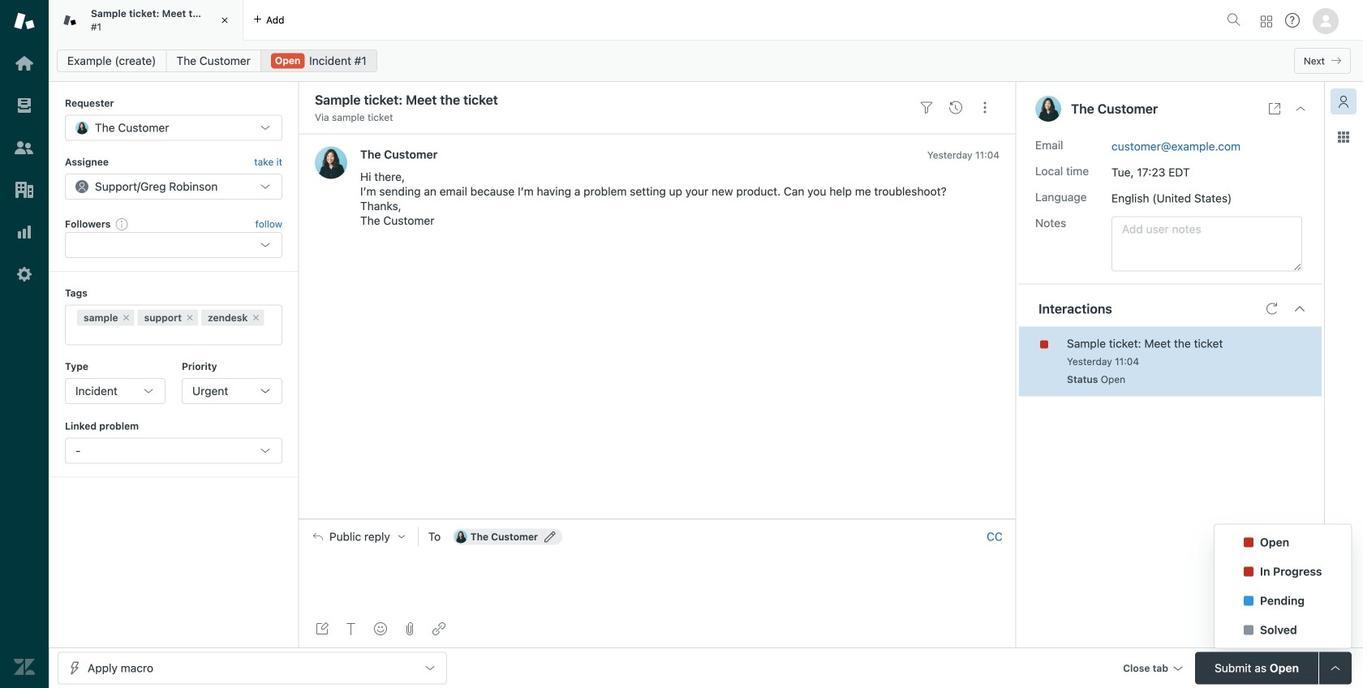 Task type: vqa. For each thing, say whether or not it's contained in the screenshot.
View more details image
yes



Task type: describe. For each thing, give the bounding box(es) containing it.
customer@example.com image
[[454, 530, 467, 543]]

info on adding followers image
[[116, 217, 129, 230]]

secondary element
[[49, 45, 1363, 77]]

hide composer image
[[651, 512, 664, 525]]

get help image
[[1285, 13, 1300, 28]]

events image
[[949, 101, 962, 114]]

remove image
[[251, 313, 261, 323]]

view more details image
[[1268, 102, 1281, 115]]

add link (cmd k) image
[[432, 622, 445, 635]]

insert emojis image
[[374, 622, 387, 635]]

close image
[[217, 12, 233, 28]]

edit user image
[[544, 531, 556, 542]]

apps image
[[1337, 131, 1350, 144]]

Subject field
[[312, 90, 909, 110]]

tabs tab list
[[49, 0, 1220, 41]]

reporting image
[[14, 222, 35, 243]]

close image
[[1294, 102, 1307, 115]]

add attachment image
[[403, 622, 416, 635]]

admin image
[[14, 264, 35, 285]]



Task type: locate. For each thing, give the bounding box(es) containing it.
Yesterday 11:04 text field
[[927, 149, 1000, 161], [1067, 356, 1139, 367]]

zendesk products image
[[1261, 16, 1272, 27]]

ticket actions image
[[979, 101, 992, 114]]

0 horizontal spatial yesterday 11:04 text field
[[927, 149, 1000, 161]]

tab
[[49, 0, 243, 41]]

filter image
[[920, 101, 933, 114]]

Add user notes text field
[[1112, 216, 1302, 271]]

1 horizontal spatial remove image
[[185, 313, 195, 323]]

1 remove image from the left
[[121, 313, 131, 323]]

user image
[[1035, 96, 1061, 122]]

main element
[[0, 0, 49, 688]]

0 horizontal spatial remove image
[[121, 313, 131, 323]]

views image
[[14, 95, 35, 116]]

remove image
[[121, 313, 131, 323], [185, 313, 195, 323]]

draft mode image
[[316, 622, 329, 635]]

format text image
[[345, 622, 358, 635]]

1 horizontal spatial yesterday 11:04 text field
[[1067, 356, 1139, 367]]

2 remove image from the left
[[185, 313, 195, 323]]

zendesk support image
[[14, 11, 35, 32]]

0 vertical spatial yesterday 11:04 text field
[[927, 149, 1000, 161]]

get started image
[[14, 53, 35, 74]]

zendesk image
[[14, 656, 35, 678]]

1 vertical spatial yesterday 11:04 text field
[[1067, 356, 1139, 367]]

customer context image
[[1337, 95, 1350, 108]]

avatar image
[[315, 146, 347, 179]]

displays possible ticket submission types image
[[1329, 662, 1342, 675]]

customers image
[[14, 137, 35, 158]]

organizations image
[[14, 179, 35, 200]]



